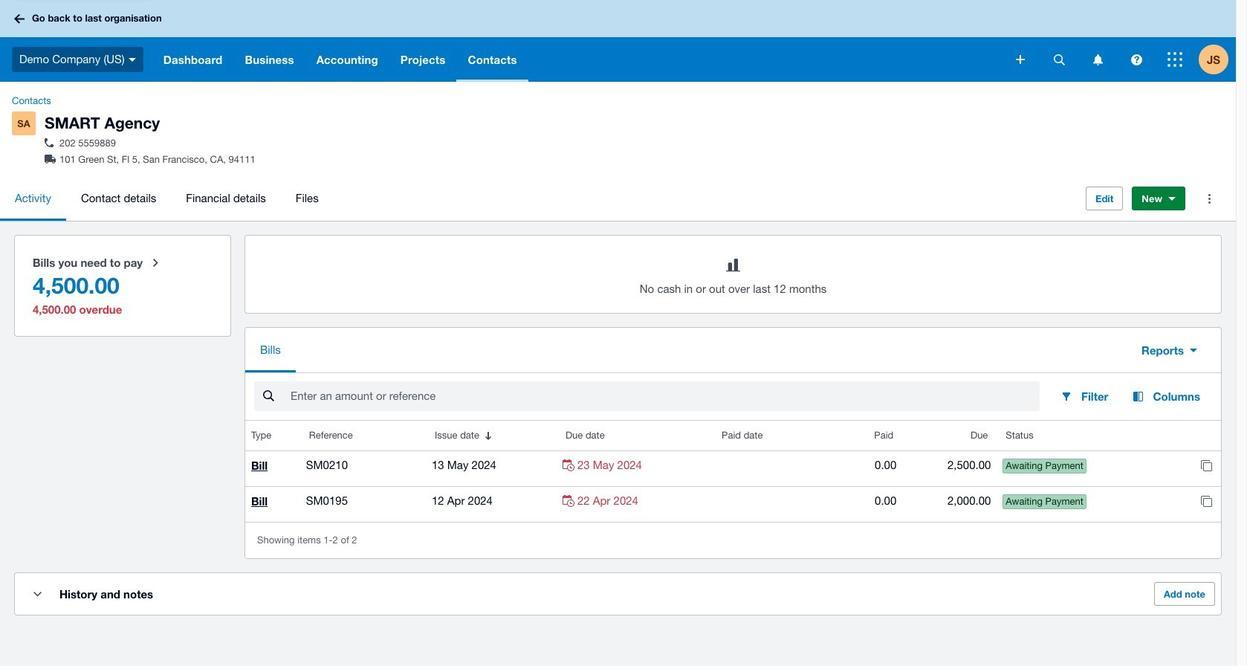Task type: locate. For each thing, give the bounding box(es) containing it.
menu
[[0, 176, 1074, 221]]

Enter an amount or reference field
[[289, 382, 1040, 410]]

actions menu image
[[1195, 184, 1224, 213]]

svg image
[[14, 14, 25, 23], [1168, 52, 1183, 67], [1054, 54, 1065, 65], [1093, 54, 1103, 65], [1131, 54, 1142, 65], [1016, 55, 1025, 64]]

toggle image
[[33, 592, 41, 597]]

banner
[[0, 0, 1236, 82]]

None radio
[[24, 245, 222, 327]]

list of bills element
[[245, 421, 1222, 522]]



Task type: vqa. For each thing, say whether or not it's contained in the screenshot.
second the Staff from the top
no



Task type: describe. For each thing, give the bounding box(es) containing it.
svg image
[[128, 58, 136, 62]]

customise columns image
[[1127, 390, 1150, 402]]



